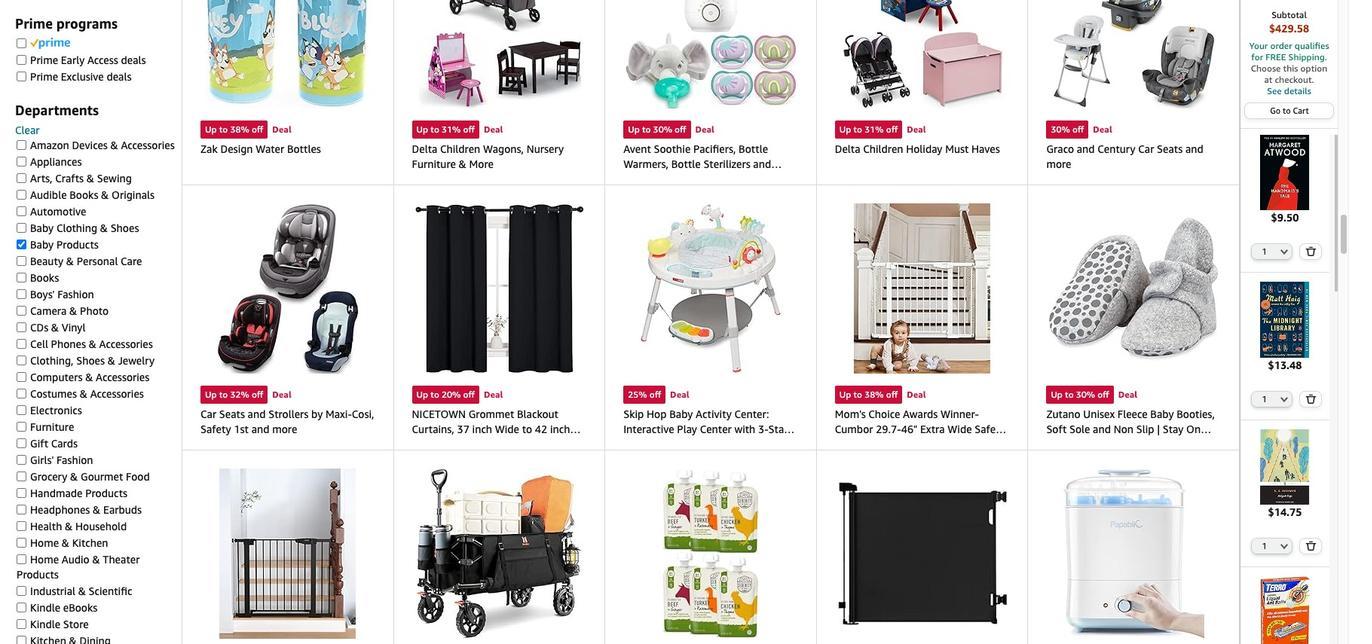 Task type: vqa. For each thing, say whether or not it's contained in the screenshot.


Task type: describe. For each thing, give the bounding box(es) containing it.
deal timer for skip hop baby activity center: interactive play center with 3-stage grow-with-me functionality, 4mo+, silver lining cloud
[[671, 389, 798, 401]]

photo
[[80, 305, 109, 317]]

papablic baby bottle electric steam sterilizer and dryer image
[[1063, 469, 1205, 640]]

30% for zutano
[[1077, 389, 1096, 401]]

graco
[[1047, 143, 1075, 155]]

deal timer for zutano unisex fleece baby booties, soft sole and non slip | stay on slipper socks for infant/toddler, girls, boys 3-24 months
[[1119, 389, 1222, 401]]

up to 38% off for zak design water bottles image in the left of the page
[[205, 124, 263, 135]]

home for &
[[30, 537, 59, 550]]

camera & photo
[[30, 305, 109, 317]]

up for zak design water bottles
[[205, 124, 217, 135]]

terro t300b liquid ant killer, 12 bait stations image
[[1248, 577, 1324, 645]]

off for zutano unisex fleece baby booties, soft sole and non slip | stay on slipper socks for infant/toddler, girls, boys 3-24 months
[[1098, 389, 1110, 401]]

1 vertical spatial shoes
[[76, 354, 105, 367]]

home audio & theater products
[[17, 554, 140, 581]]

deal for water
[[272, 124, 292, 135]]

silver
[[624, 452, 650, 465]]

health
[[30, 520, 62, 533]]

delete image
[[1306, 394, 1317, 404]]

cards
[[51, 437, 78, 450]]

dropdown image for $13.48
[[1282, 396, 1289, 402]]

prime exclusive deals
[[30, 70, 132, 83]]

audible
[[30, 189, 67, 201]]

go to cart link
[[1246, 103, 1334, 118]]

personal
[[77, 255, 118, 268]]

grow-
[[624, 438, 653, 450]]

serenity kids 6+ months baby food pouches puree made with ethically sourced meats & organic veggies | 3.5 ounce bpa-free p... image
[[662, 469, 760, 640]]

girls,
[[1047, 452, 1071, 465]]

malgudi days (penguin classics) image
[[1248, 430, 1324, 505]]

household
[[75, 520, 127, 533]]

to for avent soothie pacifiers, bottle warmers, bottle sterilizers and more
[[642, 124, 651, 135]]

kindle store
[[30, 618, 89, 631]]

crafts
[[55, 172, 84, 185]]

1 vertical spatial deals
[[107, 70, 132, 83]]

graco and century car seats and more link
[[1047, 142, 1222, 171]]

zak design water bottles
[[201, 143, 321, 155]]

0 horizontal spatial books
[[30, 271, 59, 284]]

electronics
[[30, 404, 82, 417]]

subtotal
[[1272, 9, 1308, 20]]

skip
[[624, 408, 644, 421]]

1 for $14.75
[[1263, 541, 1268, 551]]

1 inch from the left
[[473, 423, 493, 436]]

mom's choice awards winner-cumbor 29.7-46" extra wide safety baby gate for stairs, easy install pressure/hardware mounted ... image
[[855, 204, 991, 374]]

costumes & accessories
[[30, 388, 144, 400]]

zak
[[201, 143, 218, 155]]

zak design water bottles image
[[206, 0, 370, 109]]

20%
[[442, 389, 461, 401]]

center:
[[735, 408, 770, 421]]

deal: graco and century car seats and more; element
[[1041, 0, 1228, 177]]

audible books & originals
[[30, 189, 155, 201]]

beauty & personal care
[[30, 255, 142, 268]]

the midnight library: a gma book club pick (a novel) image
[[1248, 282, 1324, 358]]

for inside your order qualifies for free shipping. choose this option at checkout. see details
[[1252, 51, 1264, 63]]

0 vertical spatial bottle
[[739, 143, 769, 155]]

seats inside "car seats and strollers by maxi-cosi, safety 1st and more"
[[219, 408, 245, 421]]

skip hop baby activity center: interactive play center with 3-stage grow-with-me functionality, 4mo+, silver lining cloud link
[[624, 407, 798, 465]]

up to 30% off for unisex
[[1052, 389, 1110, 401]]

industrial & scientific
[[30, 585, 132, 598]]

zak design water bottles link
[[201, 142, 375, 157]]

food
[[126, 471, 150, 483]]

deal timer for delta children wagons, nursery furniture & more
[[484, 124, 587, 135]]

cell
[[30, 338, 48, 351]]

accessories down "jewelry"
[[96, 371, 150, 384]]

see details link
[[1249, 85, 1331, 97]]

beauty
[[30, 255, 63, 268]]

vinyl
[[62, 321, 86, 334]]

24
[[1109, 452, 1122, 465]]

nicetown grommet blackout curtains, 37 inch wide to 42 inch wide, 2 panels link
[[412, 407, 587, 450]]

1st
[[234, 423, 249, 436]]

delta children holiday must haves link
[[835, 142, 1010, 157]]

37
[[457, 423, 470, 436]]

computers & accessories
[[30, 371, 150, 384]]

prime for prime programs
[[15, 15, 53, 32]]

deal for pacifiers,
[[696, 124, 715, 135]]

accessories up "jewelry"
[[99, 338, 153, 351]]

retractable baby gate,mesh baby gate or mesh dog gate,33" tall,extends up to 55" wide,child safety gate for doorways, stai... image
[[838, 482, 1008, 627]]

zutano unisex fleece baby booties, soft sole and non slip | stay on slipper socks for infant/toddler, girls, boys 3-24 months image
[[1049, 217, 1220, 361]]

boys
[[1074, 452, 1096, 465]]

children for wagons,
[[440, 143, 481, 155]]

32%
[[230, 389, 249, 401]]

deal: delta children holiday must haves; element
[[829, 0, 1016, 177]]

costumes
[[30, 388, 77, 400]]

soothie
[[654, 143, 691, 155]]

kitchen
[[72, 537, 108, 550]]

baby inside the "zutano unisex fleece baby booties, soft sole and non slip | stay on slipper socks for infant/toddler, girls, boys 3-24 months"
[[1151, 408, 1175, 421]]

theater
[[103, 554, 140, 566]]

must
[[946, 143, 969, 155]]

functionality,
[[696, 438, 760, 450]]

free
[[1266, 51, 1287, 63]]

arts, crafts & sewing
[[30, 172, 132, 185]]

hop
[[647, 408, 667, 421]]

furniture inside delta children wagons, nursery furniture & more
[[412, 157, 456, 170]]

seats inside graco and century car seats and more
[[1158, 143, 1183, 155]]

me
[[678, 438, 693, 450]]

nicetown
[[412, 408, 466, 421]]

avent soothie pacifiers, bottle warmers, bottle sterilizers and more link
[[624, 142, 798, 185]]

|
[[1158, 423, 1161, 436]]

stay
[[1163, 423, 1184, 436]]

cds & vinyl
[[30, 321, 86, 334]]

prime programs
[[15, 15, 118, 32]]

gift cards
[[30, 437, 78, 450]]

dropdown image
[[1282, 544, 1289, 550]]

clothing
[[56, 222, 97, 235]]

to for delta children holiday must haves
[[854, 124, 863, 135]]

go
[[1271, 106, 1281, 115]]

$13.48
[[1269, 359, 1303, 371]]

3- inside "skip hop baby activity center: interactive play center with 3-stage grow-with-me functionality, 4mo+, silver lining cloud"
[[759, 423, 769, 436]]

to for delta children wagons, nursery furniture & more
[[431, 124, 440, 135]]

skip hop baby activity center: interactive play center with 3-stage grow-with-me functionality, 4mo+, silver lining cloud
[[624, 408, 796, 465]]

gourmet
[[81, 471, 123, 483]]

1 for $13.48
[[1263, 394, 1268, 404]]

up to 31% off for delta children wagons, nursery furniture & more
[[417, 124, 475, 135]]

up for delta children holiday must haves
[[840, 124, 852, 135]]

off for zak design water bottles
[[252, 124, 263, 135]]

wide
[[495, 423, 520, 436]]

store
[[63, 618, 89, 631]]

prime for prime exclusive deals
[[30, 70, 58, 83]]

off inside deal: skip hop baby activity center: interactive play center with 3-stage grow-with-me functionality, 4mo+, silver lining cloud; element
[[650, 389, 661, 401]]

clear button
[[15, 123, 182, 138]]

3- inside the "zutano unisex fleece baby booties, soft sole and non slip | stay on slipper socks for infant/toddler, girls, boys 3-24 months"
[[1099, 452, 1109, 465]]

car seats and strollers by maxi-cosi, safety 1st and more link
[[201, 407, 375, 437]]

scientific
[[89, 585, 132, 598]]

home & kitchen
[[30, 537, 108, 550]]

baby up beauty
[[30, 238, 54, 251]]

interactive
[[624, 423, 675, 436]]

delta for delta children holiday must haves
[[835, 143, 861, 155]]

off for car seats and strollers by maxi-cosi, safety 1st and more
[[252, 389, 263, 401]]

up to 30% off for soothie
[[628, 124, 687, 135]]

warmers,
[[624, 157, 669, 170]]

early
[[61, 54, 85, 66]]

to inside "element"
[[854, 389, 863, 401]]

deal timer for car seats and strollers by maxi-cosi, safety 1st and more
[[272, 389, 375, 401]]

boys'
[[30, 288, 55, 301]]

wide,
[[412, 438, 439, 450]]

car inside "car seats and strollers by maxi-cosi, safety 1st and more"
[[201, 408, 217, 421]]

deal: zutano unisex fleece baby booties, soft sole and non slip | stay on slipper socks for infant/toddler, girls, boys 3-24 months; element
[[1041, 198, 1228, 465]]

graco and century car seats and more
[[1047, 143, 1204, 170]]

infant/toddler,
[[1130, 438, 1203, 450]]

car seats and strollers by maxi-cosi, safety 1st and more
[[201, 408, 374, 436]]

lining
[[653, 452, 683, 465]]

to for zutano unisex fleece baby booties, soft sole and non slip | stay on slipper socks for infant/toddler, girls, boys 3-24 months
[[1066, 389, 1074, 401]]

more inside avent soothie pacifiers, bottle warmers, bottle sterilizers and more
[[624, 172, 648, 185]]

38% for zak design water bottles image in the left of the page
[[230, 124, 249, 135]]

& inside delta children wagons, nursery furniture & more
[[459, 157, 467, 170]]

deal: delta children wagons, nursery furniture & more; element
[[406, 0, 593, 177]]

25% off
[[628, 389, 661, 401]]

up for nicetown grommet blackout curtains, 37 inch wide to 42 inch wide, 2 panels
[[417, 389, 428, 401]]

clothing, shoes & jewelry
[[30, 354, 155, 367]]

deal for century
[[1094, 124, 1113, 135]]



Task type: locate. For each thing, give the bounding box(es) containing it.
months
[[1125, 452, 1161, 465]]

31% up delta children wagons, nursery furniture & more
[[442, 124, 461, 135]]

30% up soothie
[[654, 124, 673, 135]]

2 vertical spatial prime
[[30, 70, 58, 83]]

activity
[[696, 408, 732, 421]]

more down 'strollers'
[[272, 423, 297, 436]]

seats right century
[[1158, 143, 1183, 155]]

dropdown image
[[1282, 249, 1289, 255], [1282, 396, 1289, 402]]

1 vertical spatial up to 38% off
[[840, 389, 898, 401]]

1 vertical spatial prime
[[30, 54, 58, 66]]

kindle down the industrial
[[30, 602, 60, 615]]

deals down access
[[107, 70, 132, 83]]

30% up graco
[[1052, 124, 1071, 135]]

0 vertical spatial delete image
[[1306, 247, 1317, 257]]

2 horizontal spatial 30%
[[1077, 389, 1096, 401]]

furniture inside departments filter element
[[30, 421, 74, 434]]

deal for fleece
[[1119, 389, 1138, 401]]

fashion up camera & photo
[[57, 288, 94, 301]]

products down clothing
[[56, 238, 99, 251]]

deal: nicetown grommet blackout curtains, 37 inch wide to 42 inch wide, 2 panels; element
[[406, 198, 593, 450]]

2 vertical spatial products
[[17, 569, 59, 581]]

sewing
[[97, 172, 132, 185]]

cumbor 40.6" auto close safety baby gate, durable extra wide child gate for stairs,doorways, easy walk thru dog gate for h... image
[[220, 469, 356, 640]]

nursery
[[527, 143, 564, 155]]

1 horizontal spatial children
[[864, 143, 904, 155]]

up inside deal: car seats and strollers by maxi-cosi, safety 1st and more; element
[[205, 389, 217, 401]]

0 horizontal spatial 3-
[[759, 423, 769, 436]]

girls' fashion
[[30, 454, 93, 467]]

bottle up sterilizers
[[739, 143, 769, 155]]

more inside delta children wagons, nursery furniture & more
[[469, 157, 494, 170]]

products down the gourmet
[[85, 487, 127, 500]]

girls'
[[30, 454, 54, 467]]

1 vertical spatial home
[[30, 554, 59, 566]]

departments filter element
[[15, 86, 182, 645]]

shipping.
[[1289, 51, 1328, 63]]

2 inch from the left
[[550, 423, 570, 436]]

1 home from the top
[[30, 537, 59, 550]]

deal: zak design water bottles; element
[[195, 0, 381, 177]]

up to 38% off
[[205, 124, 263, 135], [840, 389, 898, 401]]

2 delete image from the top
[[1306, 541, 1317, 551]]

navatiee collapsible folding wagon, heavy duty utility wagon cart with removable wheels, large capacity foldable grocery w... image
[[417, 469, 582, 640]]

to inside deal: avent soothie pacifiers, bottle warmers, bottle sterilizers and more; element
[[642, 124, 651, 135]]

0 vertical spatial 3-
[[759, 423, 769, 436]]

delta children holiday must haves
[[835, 143, 1001, 155]]

0 horizontal spatial children
[[440, 143, 481, 155]]

up inside deal: delta children holiday must haves; element
[[840, 124, 852, 135]]

31% inside deal: delta children wagons, nursery furniture & more; element
[[442, 124, 461, 135]]

1 horizontal spatial up to 38% off
[[840, 389, 898, 401]]

and inside the "zutano unisex fleece baby booties, soft sole and non slip | stay on slipper socks for infant/toddler, girls, boys 3-24 months"
[[1094, 423, 1112, 436]]

up to 30% off up zutano
[[1052, 389, 1110, 401]]

&
[[111, 139, 118, 152], [459, 157, 467, 170], [87, 172, 94, 185], [101, 189, 109, 201], [100, 222, 108, 235], [66, 255, 74, 268], [69, 305, 77, 317], [51, 321, 59, 334], [89, 338, 96, 351], [108, 354, 115, 367], [85, 371, 93, 384], [80, 388, 87, 400], [70, 471, 78, 483], [93, 504, 101, 517], [65, 520, 73, 533], [62, 537, 69, 550], [92, 554, 100, 566], [78, 585, 86, 598]]

1 vertical spatial kindle
[[30, 618, 60, 631]]

0 vertical spatial kindle
[[30, 602, 60, 615]]

1 horizontal spatial up to 31% off
[[840, 124, 898, 135]]

clothing,
[[30, 354, 74, 367]]

kindle
[[30, 602, 60, 615], [30, 618, 60, 631]]

and
[[1077, 143, 1095, 155], [1186, 143, 1204, 155], [754, 157, 772, 170], [248, 408, 266, 421], [252, 423, 270, 436], [1094, 423, 1112, 436]]

2 children from the left
[[864, 143, 904, 155]]

1 1 from the top
[[1263, 247, 1268, 257]]

0 horizontal spatial up to 30% off
[[628, 124, 687, 135]]

deal inside "element"
[[907, 389, 927, 401]]

details
[[1285, 85, 1312, 97]]

1 for $9.50
[[1263, 247, 1268, 257]]

delta children holiday must haves image
[[842, 0, 1003, 109]]

1 up to 31% off from the left
[[417, 124, 475, 135]]

subtotal $429.58
[[1270, 9, 1310, 35]]

0 horizontal spatial up to 38% off
[[205, 124, 263, 135]]

0 vertical spatial shoes
[[111, 222, 139, 235]]

off inside deal: avent soothie pacifiers, bottle warmers, bottle sterilizers and more; element
[[675, 124, 687, 135]]

0 horizontal spatial car
[[201, 408, 217, 421]]

0 vertical spatial deals
[[121, 54, 146, 66]]

1 left dropdown icon
[[1263, 541, 1268, 551]]

skip hop baby activity center: interactive play center with 3-stage grow-with-me functionality, 4mo+, silver lining cloud image
[[640, 204, 782, 374]]

off inside deal: delta children holiday must haves; element
[[887, 124, 898, 135]]

0 vertical spatial furniture
[[412, 157, 456, 170]]

1 vertical spatial car
[[201, 408, 217, 421]]

products inside home audio & theater products
[[17, 569, 59, 581]]

deal timer inside "element"
[[1094, 124, 1222, 135]]

baby up |
[[1151, 408, 1175, 421]]

gift
[[30, 437, 48, 450]]

0 horizontal spatial 30%
[[654, 124, 673, 135]]

your order qualifies for free shipping. choose this option at checkout. see details
[[1250, 40, 1330, 97]]

sterilizers
[[704, 157, 751, 170]]

for inside the "zutano unisex fleece baby booties, soft sole and non slip | stay on slipper socks for infant/toddler, girls, boys 3-24 months"
[[1113, 438, 1127, 450]]

home for audio
[[30, 554, 59, 566]]

1 horizontal spatial inch
[[550, 423, 570, 436]]

car right century
[[1139, 143, 1155, 155]]

deal inside "element"
[[1094, 124, 1113, 135]]

deal for baby
[[671, 389, 690, 401]]

clear
[[15, 124, 40, 136]]

prime for prime early access deals
[[30, 54, 58, 66]]

0 vertical spatial books
[[70, 189, 98, 201]]

1 horizontal spatial furniture
[[412, 157, 456, 170]]

handmade
[[30, 487, 83, 500]]

1 vertical spatial bottle
[[672, 157, 701, 170]]

3- right with
[[759, 423, 769, 436]]

avent soothie pacifiers, bottle warmers, bottle sterilizers and more image
[[626, 0, 796, 109]]

exclusive
[[61, 70, 104, 83]]

fleece
[[1118, 408, 1148, 421]]

baby products
[[30, 238, 99, 251]]

2 kindle from the top
[[30, 618, 60, 631]]

children left "wagons,"
[[440, 143, 481, 155]]

up inside deal: nicetown grommet blackout curtains, 37 inch wide to 42 inch wide, 2 panels; element
[[417, 389, 428, 401]]

more down warmers,
[[624, 172, 648, 185]]

to inside the nicetown grommet blackout curtains, 37 inch wide to 42 inch wide, 2 panels
[[522, 423, 533, 436]]

play
[[677, 423, 698, 436]]

deal timer for zak design water bottles
[[272, 124, 375, 135]]

0 horizontal spatial more
[[469, 157, 494, 170]]

deal for blackout
[[484, 389, 503, 401]]

more
[[1047, 157, 1072, 170], [272, 423, 297, 436]]

38%
[[230, 124, 249, 135], [865, 389, 884, 401]]

the handmaid&#39;s tale image
[[1248, 135, 1324, 211]]

baby clothing & shoes
[[30, 222, 139, 235]]

1 horizontal spatial shoes
[[111, 222, 139, 235]]

design
[[221, 143, 253, 155]]

car seats and strollers by maxi-cosi, safety 1st and more image
[[216, 204, 360, 374]]

children inside delta children wagons, nursery furniture & more
[[440, 143, 481, 155]]

more inside graco and century car seats and more
[[1047, 157, 1072, 170]]

1 horizontal spatial car
[[1139, 143, 1155, 155]]

delete image for $9.50
[[1306, 247, 1317, 257]]

dropdown image for $9.50
[[1282, 249, 1289, 255]]

1 left delete image
[[1263, 394, 1268, 404]]

headphones
[[30, 504, 90, 517]]

products up the industrial
[[17, 569, 59, 581]]

with
[[735, 423, 756, 436]]

0 vertical spatial more
[[1047, 157, 1072, 170]]

0 horizontal spatial seats
[[219, 408, 245, 421]]

30%
[[654, 124, 673, 135], [1052, 124, 1071, 135], [1077, 389, 1096, 401]]

38% inside deal: zak design water bottles; element
[[230, 124, 249, 135]]

up to 30% off inside deal: zutano unisex fleece baby booties, soft sole and non slip | stay on slipper socks for infant/toddler, girls, boys 3-24 months; element
[[1052, 389, 1110, 401]]

deal: skip hop baby activity center: interactive play center with 3-stage grow-with-me functionality, 4mo+, silver lining cloud; element
[[618, 198, 805, 465]]

1 delta from the left
[[412, 143, 438, 155]]

more down graco
[[1047, 157, 1072, 170]]

grocery
[[30, 471, 67, 483]]

1 horizontal spatial seats
[[1158, 143, 1183, 155]]

0 horizontal spatial furniture
[[30, 421, 74, 434]]

0 horizontal spatial more
[[272, 423, 297, 436]]

off for delta children holiday must haves
[[887, 124, 898, 135]]

fashion for boys' fashion
[[57, 288, 94, 301]]

delete image right dropdown icon
[[1306, 541, 1317, 551]]

devices
[[72, 139, 108, 152]]

deal timer
[[272, 124, 375, 135], [484, 124, 587, 135], [696, 124, 798, 135], [907, 124, 1010, 135], [1094, 124, 1222, 135], [272, 389, 375, 401], [484, 389, 587, 401], [671, 389, 798, 401], [907, 389, 1010, 401], [1119, 389, 1222, 401]]

1 horizontal spatial for
[[1252, 51, 1264, 63]]

furniture
[[412, 157, 456, 170], [30, 421, 74, 434]]

0 vertical spatial 38%
[[230, 124, 249, 135]]

up to 38% off inside deal: mom's choice awards winner-cumbor 29.7-46" extra wide safety baby gate for stairs, easy install pressure/hardware mounted dog gates for the house, auto close pet gate for dogs, easy walk thru, white; "element"
[[840, 389, 898, 401]]

31% up the delta children holiday must haves
[[865, 124, 884, 135]]

more down "wagons,"
[[469, 157, 494, 170]]

1 horizontal spatial 38%
[[865, 389, 884, 401]]

shoes up care
[[111, 222, 139, 235]]

1 vertical spatial 1
[[1263, 394, 1268, 404]]

2 1 from the top
[[1263, 394, 1268, 404]]

non
[[1114, 423, 1134, 436]]

38% for mom's choice awards winner-cumbor 29.7-46" extra wide safety baby gate for stairs, easy install pressure/hardware mounted ... "image"
[[865, 389, 884, 401]]

31% for holiday
[[865, 124, 884, 135]]

off
[[252, 124, 263, 135], [463, 124, 475, 135], [675, 124, 687, 135], [887, 124, 898, 135], [1073, 124, 1085, 135], [252, 389, 263, 401], [463, 389, 475, 401], [650, 389, 661, 401], [887, 389, 898, 401], [1098, 389, 1110, 401]]

1 vertical spatial more
[[624, 172, 648, 185]]

deals right access
[[121, 54, 146, 66]]

prime free shipping filter element
[[15, 0, 182, 86]]

accessories down computers & accessories
[[90, 388, 144, 400]]

inch right 42
[[550, 423, 570, 436]]

0 horizontal spatial bottle
[[672, 157, 701, 170]]

2 delta from the left
[[835, 143, 861, 155]]

more inside "car seats and strollers by maxi-cosi, safety 1st and more"
[[272, 423, 297, 436]]

2 dropdown image from the top
[[1282, 396, 1289, 402]]

up to 31% off for delta children holiday must haves
[[840, 124, 898, 135]]

0 vertical spatial home
[[30, 537, 59, 550]]

to for car seats and strollers by maxi-cosi, safety 1st and more
[[219, 389, 228, 401]]

at
[[1265, 74, 1273, 85]]

to inside deal: delta children wagons, nursery furniture & more; element
[[431, 124, 440, 135]]

up inside deal: mom's choice awards winner-cumbor 29.7-46" extra wide safety baby gate for stairs, easy install pressure/hardware mounted dog gates for the house, auto close pet gate for dogs, easy walk thru, white; "element"
[[840, 389, 852, 401]]

maxi-
[[326, 408, 352, 421]]

industrial
[[30, 585, 75, 598]]

1 vertical spatial furniture
[[30, 421, 74, 434]]

0 vertical spatial up to 38% off
[[205, 124, 263, 135]]

baby up the play
[[670, 408, 693, 421]]

order
[[1271, 40, 1293, 51]]

to inside deal: delta children holiday must haves; element
[[854, 124, 863, 135]]

fashion for girls' fashion
[[57, 454, 93, 467]]

delta children wagons, nursery furniture & more link
[[412, 142, 587, 171]]

products for handmade products
[[85, 487, 127, 500]]

departments clear
[[15, 102, 99, 136]]

0 vertical spatial up to 30% off
[[628, 124, 687, 135]]

None submit
[[1301, 245, 1322, 260], [1301, 392, 1322, 407], [1301, 539, 1322, 554], [1301, 245, 1322, 260], [1301, 392, 1322, 407], [1301, 539, 1322, 554]]

up for avent soothie pacifiers, bottle warmers, bottle sterilizers and more
[[628, 124, 640, 135]]

30% inside deal: graco and century car seats and more; "element"
[[1052, 124, 1071, 135]]

off inside deal: graco and century car seats and more; "element"
[[1073, 124, 1085, 135]]

to
[[1284, 106, 1292, 115], [219, 124, 228, 135], [431, 124, 440, 135], [642, 124, 651, 135], [854, 124, 863, 135], [219, 389, 228, 401], [431, 389, 440, 401], [854, 389, 863, 401], [1066, 389, 1074, 401], [522, 423, 533, 436]]

deal for and
[[272, 389, 292, 401]]

books down the arts, crafts & sewing
[[70, 189, 98, 201]]

deal for wagons,
[[484, 124, 503, 135]]

off for avent soothie pacifiers, bottle warmers, bottle sterilizers and more
[[675, 124, 687, 135]]

0 vertical spatial prime
[[15, 15, 53, 32]]

1 vertical spatial 3-
[[1099, 452, 1109, 465]]

arts,
[[30, 172, 52, 185]]

1 vertical spatial 38%
[[865, 389, 884, 401]]

3- down socks
[[1099, 452, 1109, 465]]

0 horizontal spatial up to 31% off
[[417, 124, 475, 135]]

baby down automotive
[[30, 222, 54, 235]]

up to 38% off inside deal: zak design water bottles; element
[[205, 124, 263, 135]]

home down health
[[30, 537, 59, 550]]

headphones & earbuds
[[30, 504, 142, 517]]

up for delta children wagons, nursery furniture & more
[[417, 124, 428, 135]]

slip
[[1137, 423, 1155, 436]]

dropdown image down $9.50
[[1282, 249, 1289, 255]]

jewelry
[[118, 354, 155, 367]]

deal timer inside "element"
[[907, 389, 1010, 401]]

1 31% from the left
[[442, 124, 461, 135]]

deal: car seats and strollers by maxi-cosi, safety 1st and more; element
[[195, 198, 381, 443]]

cart
[[1294, 106, 1310, 115]]

delta children wagons, nursery furniture & more image
[[418, 0, 581, 109]]

baby inside "skip hop baby activity center: interactive play center with 3-stage grow-with-me functionality, 4mo+, silver lining cloud"
[[670, 408, 693, 421]]

1 kindle from the top
[[30, 602, 60, 615]]

amazon
[[30, 139, 69, 152]]

to inside deal: zak design water bottles; element
[[219, 124, 228, 135]]

up to 30% off
[[628, 124, 687, 135], [1052, 389, 1110, 401]]

bottle
[[739, 143, 769, 155], [672, 157, 701, 170]]

1 horizontal spatial more
[[1047, 157, 1072, 170]]

with-
[[653, 438, 678, 450]]

kindle for kindle ebooks
[[30, 602, 60, 615]]

2 31% from the left
[[865, 124, 884, 135]]

children left holiday
[[864, 143, 904, 155]]

off inside deal: zutano unisex fleece baby booties, soft sole and non slip | stay on slipper socks for infant/toddler, girls, boys 3-24 months; element
[[1098, 389, 1110, 401]]

31% for wagons,
[[442, 124, 461, 135]]

0 horizontal spatial shoes
[[76, 354, 105, 367]]

& inside home audio & theater products
[[92, 554, 100, 566]]

1 vertical spatial delete image
[[1306, 541, 1317, 551]]

1 horizontal spatial 31%
[[865, 124, 884, 135]]

panels
[[451, 438, 482, 450]]

bottle down soothie
[[672, 157, 701, 170]]

for
[[1252, 51, 1264, 63], [1113, 438, 1127, 450]]

kindle down kindle ebooks
[[30, 618, 60, 631]]

up inside deal: avent soothie pacifiers, bottle warmers, bottle sterilizers and more; element
[[628, 124, 640, 135]]

children for holiday
[[864, 143, 904, 155]]

fashion down cards
[[57, 454, 93, 467]]

1 up the midnight library: a gma book club pick (a novel) image
[[1263, 247, 1268, 257]]

products for baby products
[[56, 238, 99, 251]]

off inside deal: zak design water bottles; element
[[252, 124, 263, 135]]

shoes
[[111, 222, 139, 235], [76, 354, 105, 367]]

deal timer for avent soothie pacifiers, bottle warmers, bottle sterilizers and more
[[696, 124, 798, 135]]

programs
[[56, 15, 118, 32]]

up for car seats and strollers by maxi-cosi, safety 1st and more
[[205, 389, 217, 401]]

1 horizontal spatial delta
[[835, 143, 861, 155]]

delta for delta children wagons, nursery furniture & more
[[412, 143, 438, 155]]

graco and century car seats and more image
[[1052, 0, 1217, 109]]

2 vertical spatial 1
[[1263, 541, 1268, 551]]

slipper
[[1047, 438, 1081, 450]]

31%
[[442, 124, 461, 135], [865, 124, 884, 135]]

up inside deal: zak design water bottles; element
[[205, 124, 217, 135]]

sole
[[1070, 423, 1091, 436]]

42
[[535, 423, 548, 436]]

0 vertical spatial dropdown image
[[1282, 249, 1289, 255]]

1 children from the left
[[440, 143, 481, 155]]

1 vertical spatial books
[[30, 271, 59, 284]]

delta children wagons, nursery furniture & more
[[412, 143, 564, 170]]

31% inside deal: delta children holiday must haves; element
[[865, 124, 884, 135]]

more
[[469, 157, 494, 170], [624, 172, 648, 185]]

up for zutano unisex fleece baby booties, soft sole and non slip | stay on slipper socks for infant/toddler, girls, boys 3-24 months
[[1052, 389, 1063, 401]]

off for delta children wagons, nursery furniture & more
[[463, 124, 475, 135]]

1 horizontal spatial up to 30% off
[[1052, 389, 1110, 401]]

0 vertical spatial products
[[56, 238, 99, 251]]

0 vertical spatial fashion
[[57, 288, 94, 301]]

delta inside delta children wagons, nursery furniture & more
[[412, 143, 438, 155]]

1 horizontal spatial 30%
[[1052, 124, 1071, 135]]

38% inside deal: mom's choice awards winner-cumbor 29.7-46" extra wide safety baby gate for stairs, easy install pressure/hardware mounted dog gates for the house, auto close pet gate for dogs, easy walk thru, white; "element"
[[865, 389, 884, 401]]

delete image
[[1306, 247, 1317, 257], [1306, 541, 1317, 551]]

booties,
[[1177, 408, 1216, 421]]

30% up unisex
[[1077, 389, 1096, 401]]

up to 31% off up delta children wagons, nursery furniture & more
[[417, 124, 475, 135]]

accessories up sewing
[[121, 139, 175, 152]]

2 home from the top
[[30, 554, 59, 566]]

1 vertical spatial seats
[[219, 408, 245, 421]]

deal timer for delta children holiday must haves
[[907, 124, 1010, 135]]

0 horizontal spatial for
[[1113, 438, 1127, 450]]

books up the boys' in the top of the page
[[30, 271, 59, 284]]

up to 31% off inside deal: delta children holiday must haves; element
[[840, 124, 898, 135]]

deal: mom's choice awards winner-cumbor 29.7-46" extra wide safety baby gate for stairs, easy install pressure/hardware mounted dog gates for the house, auto close pet gate for dogs, easy walk thru, white; element
[[829, 198, 1016, 443]]

shoes up computers & accessories
[[76, 354, 105, 367]]

to for zak design water bottles
[[219, 124, 228, 135]]

nicetown grommet blackout curtains, 37 inch wide to 42 inch wide, 2 panels image
[[415, 204, 584, 374]]

kindle for kindle store
[[30, 618, 60, 631]]

on
[[1187, 423, 1201, 436]]

None checkbox
[[17, 38, 26, 48], [17, 72, 26, 81], [17, 157, 26, 167], [17, 173, 26, 183], [17, 223, 26, 233], [17, 256, 26, 266], [17, 273, 26, 283], [17, 306, 26, 316], [17, 339, 26, 349], [17, 373, 26, 382], [17, 389, 26, 399], [17, 422, 26, 432], [17, 439, 26, 449], [17, 472, 26, 482], [17, 505, 26, 515], [17, 522, 26, 532], [17, 538, 26, 548], [17, 587, 26, 597], [17, 603, 26, 613], [17, 620, 26, 630], [17, 636, 26, 645], [17, 38, 26, 48], [17, 72, 26, 81], [17, 157, 26, 167], [17, 173, 26, 183], [17, 223, 26, 233], [17, 256, 26, 266], [17, 273, 26, 283], [17, 306, 26, 316], [17, 339, 26, 349], [17, 373, 26, 382], [17, 389, 26, 399], [17, 422, 26, 432], [17, 439, 26, 449], [17, 472, 26, 482], [17, 505, 26, 515], [17, 522, 26, 532], [17, 538, 26, 548], [17, 587, 26, 597], [17, 603, 26, 613], [17, 620, 26, 630], [17, 636, 26, 645]]

inch down grommet
[[473, 423, 493, 436]]

home down the home & kitchen
[[30, 554, 59, 566]]

1 vertical spatial for
[[1113, 438, 1127, 450]]

by
[[311, 408, 323, 421]]

1 vertical spatial products
[[85, 487, 127, 500]]

0 horizontal spatial 38%
[[230, 124, 249, 135]]

off inside deal: delta children wagons, nursery furniture & more; element
[[463, 124, 475, 135]]

to inside deal: car seats and strollers by maxi-cosi, safety 1st and more; element
[[219, 389, 228, 401]]

up to 30% off inside deal: avent soothie pacifiers, bottle warmers, bottle sterilizers and more; element
[[628, 124, 687, 135]]

cds
[[30, 321, 48, 334]]

up to 31% off up the delta children holiday must haves
[[840, 124, 898, 135]]

25%
[[628, 389, 647, 401]]

0 horizontal spatial inch
[[473, 423, 493, 436]]

appliances
[[30, 155, 82, 168]]

up to 30% off up soothie
[[628, 124, 687, 135]]

bottles
[[287, 143, 321, 155]]

prime eligible image
[[30, 38, 70, 49]]

0 horizontal spatial 31%
[[442, 124, 461, 135]]

1 horizontal spatial 3-
[[1099, 452, 1109, 465]]

0 vertical spatial car
[[1139, 143, 1155, 155]]

1 horizontal spatial more
[[624, 172, 648, 185]]

for down non
[[1113, 438, 1127, 450]]

delete image up the midnight library: a gma book club pick (a novel) image
[[1306, 247, 1317, 257]]

1 delete image from the top
[[1306, 247, 1317, 257]]

30% for avent
[[654, 124, 673, 135]]

0 vertical spatial seats
[[1158, 143, 1183, 155]]

off inside deal: nicetown grommet blackout curtains, 37 inch wide to 42 inch wide, 2 panels; element
[[463, 389, 475, 401]]

deal timer for nicetown grommet blackout curtains, 37 inch wide to 42 inch wide, 2 panels
[[484, 389, 587, 401]]

seats up the 1st
[[219, 408, 245, 421]]

home inside home audio & theater products
[[30, 554, 59, 566]]

deal for holiday
[[907, 124, 927, 135]]

car inside graco and century car seats and more
[[1139, 143, 1155, 155]]

1 vertical spatial more
[[272, 423, 297, 436]]

deal: avent soothie pacifiers, bottle warmers, bottle sterilizers and more; element
[[618, 0, 805, 185]]

1 horizontal spatial books
[[70, 189, 98, 201]]

to for nicetown grommet blackout curtains, 37 inch wide to 42 inch wide, 2 panels
[[431, 389, 440, 401]]

off inside deal: car seats and strollers by maxi-cosi, safety 1st and more; element
[[252, 389, 263, 401]]

None checkbox
[[17, 55, 26, 65], [17, 140, 26, 150], [17, 190, 26, 200], [17, 207, 26, 216], [17, 240, 26, 250], [17, 290, 26, 299], [17, 323, 26, 333], [17, 356, 26, 366], [17, 406, 26, 416], [17, 455, 26, 465], [17, 489, 26, 498], [17, 555, 26, 565], [17, 55, 26, 65], [17, 140, 26, 150], [17, 190, 26, 200], [17, 207, 26, 216], [17, 240, 26, 250], [17, 290, 26, 299], [17, 323, 26, 333], [17, 356, 26, 366], [17, 406, 26, 416], [17, 455, 26, 465], [17, 489, 26, 498], [17, 555, 26, 565]]

1 horizontal spatial bottle
[[739, 143, 769, 155]]

dropdown image left delete image
[[1282, 396, 1289, 402]]

1 vertical spatial up to 30% off
[[1052, 389, 1110, 401]]

0 horizontal spatial delta
[[412, 143, 438, 155]]

$429.58
[[1270, 22, 1310, 35]]

3 1 from the top
[[1263, 541, 1268, 551]]

for left free
[[1252, 51, 1264, 63]]

off inside deal: mom's choice awards winner-cumbor 29.7-46" extra wide safety baby gate for stairs, easy install pressure/hardware mounted dog gates for the house, auto close pet gate for dogs, easy walk thru, white; "element"
[[887, 389, 898, 401]]

baby
[[30, 222, 54, 235], [30, 238, 54, 251], [670, 408, 693, 421], [1151, 408, 1175, 421]]

1 vertical spatial dropdown image
[[1282, 396, 1289, 402]]

0 vertical spatial 1
[[1263, 247, 1268, 257]]

up to 38% off for mom's choice awards winner-cumbor 29.7-46" extra wide safety baby gate for stairs, easy install pressure/hardware mounted ... "image"
[[840, 389, 898, 401]]

and inside avent soothie pacifiers, bottle warmers, bottle sterilizers and more
[[754, 157, 772, 170]]

home
[[30, 537, 59, 550], [30, 554, 59, 566]]

1 dropdown image from the top
[[1282, 249, 1289, 255]]

deal timer for graco and century car seats and more
[[1094, 124, 1222, 135]]

0 vertical spatial more
[[469, 157, 494, 170]]

0 vertical spatial for
[[1252, 51, 1264, 63]]

car up safety on the left
[[201, 408, 217, 421]]

car
[[1139, 143, 1155, 155], [201, 408, 217, 421]]

1 vertical spatial fashion
[[57, 454, 93, 467]]

1
[[1263, 247, 1268, 257], [1263, 394, 1268, 404], [1263, 541, 1268, 551]]

zutano unisex fleece baby booties, soft sole and non slip | stay on slipper socks for infant/toddler, girls, boys 3-24 months
[[1047, 408, 1216, 465]]

2 up to 31% off from the left
[[840, 124, 898, 135]]

up inside deal: zutano unisex fleece baby booties, soft sole and non slip | stay on slipper socks for infant/toddler, girls, boys 3-24 months; element
[[1052, 389, 1063, 401]]

up to 31% off inside deal: delta children wagons, nursery furniture & more; element
[[417, 124, 475, 135]]

30% inside deal: avent soothie pacifiers, bottle warmers, bottle sterilizers and more; element
[[654, 124, 673, 135]]

up inside deal: delta children wagons, nursery furniture & more; element
[[417, 124, 428, 135]]

off for nicetown grommet blackout curtains, 37 inch wide to 42 inch wide, 2 panels
[[463, 389, 475, 401]]

30% inside deal: zutano unisex fleece baby booties, soft sole and non slip | stay on slipper socks for infant/toddler, girls, boys 3-24 months; element
[[1077, 389, 1096, 401]]

delete image for $14.75
[[1306, 541, 1317, 551]]

products
[[56, 238, 99, 251], [85, 487, 127, 500], [17, 569, 59, 581]]



